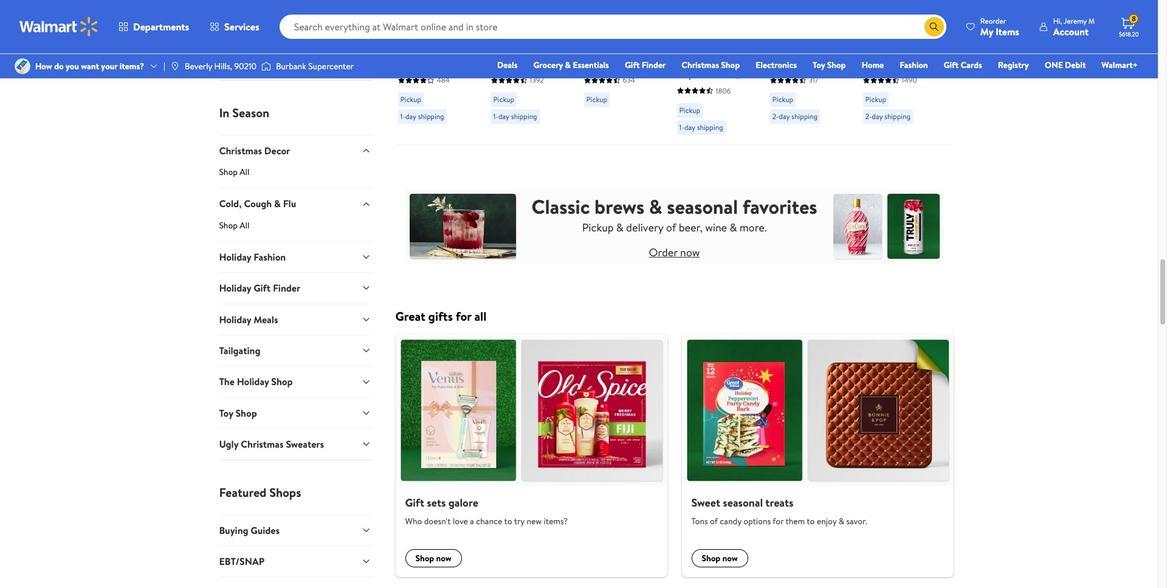 Task type: locate. For each thing, give the bounding box(es) containing it.
2-day shipping down (17
[[773, 111, 818, 122]]

1 vertical spatial items?
[[544, 515, 568, 528]]

with for $7.70
[[584, 70, 602, 83]]

2 ¢/oz from the left
[[629, 13, 645, 25]]

shop down cold,
[[219, 219, 238, 232]]

1 horizontal spatial oz,
[[677, 81, 689, 94]]

0 horizontal spatial items?
[[120, 60, 144, 72]]

with inside $11.32 dixie to go disposable paper cups with lids, 12 oz, multicolor, 60 count
[[887, 57, 905, 70]]

now down doesn't
[[436, 553, 452, 565]]

shipping down 484
[[418, 111, 444, 122]]

0 horizontal spatial disposable
[[491, 43, 536, 57]]

shop down medium
[[827, 59, 846, 71]]

christmas right ugly
[[241, 438, 284, 451]]

for left them
[[773, 515, 784, 528]]

count down deals link
[[491, 83, 517, 97]]

1 horizontal spatial 2-
[[866, 111, 872, 122]]

0 horizontal spatial 2-day shipping
[[773, 111, 818, 122]]

multicolor, for $8.12
[[691, 81, 737, 94]]

the holiday shop button
[[219, 366, 371, 398]]

to left the "try"
[[504, 515, 512, 528]]

fashion inside fashion link
[[900, 59, 928, 71]]

2 shop now from the left
[[702, 553, 738, 565]]

60
[[925, 70, 936, 83]]

1 all from the top
[[240, 166, 250, 178]]

dixie down $11.32
[[863, 30, 885, 43]]

items? inside gift sets galore who doesn't love a chance to try new items?
[[544, 515, 568, 528]]

& right enjoy
[[839, 515, 845, 528]]

1 horizontal spatial multicolor,
[[691, 81, 737, 94]]

¢/oz right 32.9
[[450, 13, 466, 25]]

now down candy
[[723, 553, 738, 565]]

seasonal inside sweet seasonal treats tons of candy options for them to enjoy & savor.
[[723, 496, 763, 511]]

to down $11.32
[[887, 30, 896, 43]]

holiday for holiday gift finder
[[219, 282, 251, 295]]

gift up "634" at top
[[625, 59, 640, 71]]

coffee, up electronics link
[[770, 43, 802, 57]]

holiday up holiday gift finder
[[219, 250, 251, 264]]

0 horizontal spatial multicolor,
[[505, 70, 550, 83]]

2 horizontal spatial oz,
[[863, 70, 875, 83]]

1 horizontal spatial finder
[[642, 59, 666, 71]]

0 vertical spatial classic
[[431, 30, 460, 43]]

with for $4.78
[[515, 57, 533, 70]]

hosiery
[[276, 19, 305, 32]]

classic left "brews"
[[532, 193, 590, 220]]

1 horizontal spatial 12
[[742, 67, 750, 81]]

grocery
[[534, 59, 563, 71]]

home link
[[857, 58, 890, 72]]

1806
[[716, 85, 731, 96]]

blend,
[[804, 70, 830, 83]]

toy down medium
[[813, 59, 825, 71]]

1 vertical spatial all
[[240, 219, 250, 232]]

0 horizontal spatial to
[[514, 30, 524, 43]]

multicolor, inside the $8.12 20.3 ¢/count dixie to go disposable paper cups with lids, 12 oz, multicolor, 40 count
[[691, 81, 737, 94]]

2 vertical spatial christmas
[[241, 438, 284, 451]]

dixie for $8.12
[[677, 40, 698, 54]]

hi,
[[1054, 16, 1063, 26]]

to inside the $8.12 20.3 ¢/count dixie to go disposable paper cups with lids, 12 oz, multicolor, 40 count
[[701, 40, 710, 54]]

1 to from the left
[[504, 515, 512, 528]]

medium
[[804, 43, 839, 57]]

grocery & essentials link
[[528, 58, 615, 72]]

2 horizontal spatial count
[[863, 83, 889, 97]]

paper up grocery
[[539, 43, 563, 57]]

gift cards
[[944, 59, 983, 71]]

pickup for $7.70
[[587, 94, 608, 105]]

of inside sweet seasonal treats tons of candy options for them to enjoy & savor.
[[710, 515, 718, 528]]

for left all
[[456, 308, 472, 324]]

¢/oz right 18.6 at top
[[629, 13, 645, 25]]

40
[[739, 81, 751, 94]]

1 horizontal spatial disposable
[[677, 54, 723, 67]]

of right tons
[[710, 515, 718, 528]]

deals link
[[492, 58, 523, 72]]

3 product group from the left
[[584, 0, 660, 140]]

product group
[[398, 0, 474, 140], [491, 0, 567, 140], [584, 0, 660, 140], [677, 0, 753, 140], [770, 0, 846, 140], [863, 0, 939, 140]]

0 vertical spatial all
[[240, 166, 250, 178]]

0 vertical spatial shop all link
[[219, 166, 371, 188]]

shipping for $11.32
[[885, 111, 911, 122]]

holiday up holiday meals
[[219, 282, 251, 295]]

tailgating
[[219, 344, 261, 358]]

& right tights
[[268, 19, 274, 32]]

shipping for $13.24
[[418, 111, 444, 122]]

holiday left oz)
[[770, 70, 802, 83]]

2- for $11.32
[[866, 111, 872, 122]]

to inside $4.78 23.9 ¢/ea dixie to go disposable paper cups with lids, 12 oz, multicolor, 20 count
[[514, 30, 524, 43]]

grocery & essentials
[[534, 59, 609, 71]]

ground down 73.4
[[814, 30, 845, 43]]

1 vertical spatial seasonal
[[723, 496, 763, 511]]

burbank
[[276, 60, 306, 72]]

1- for $4.78
[[493, 111, 499, 122]]

shop now inside sweet seasonal treats list item
[[702, 553, 738, 565]]

next slide for product carousel list image
[[915, 0, 944, 25]]

1 ¢/oz from the left
[[450, 13, 466, 25]]

1 horizontal spatial roast
[[770, 57, 794, 70]]

0 horizontal spatial roast
[[398, 43, 422, 57]]

1 vertical spatial classic
[[532, 193, 590, 220]]

2 horizontal spatial disposable
[[863, 43, 909, 57]]

1 horizontal spatial lids,
[[721, 67, 740, 81]]

now for sweet seasonal treats
[[723, 553, 738, 565]]

 image right |
[[170, 61, 180, 71]]

disposable up deals
[[491, 43, 536, 57]]

1 vertical spatial fashion
[[254, 250, 286, 264]]

fashion up holiday gift finder
[[254, 250, 286, 264]]

shipping down oz)
[[792, 111, 818, 122]]

holiday for holiday fashion
[[219, 250, 251, 264]]

dixie down $4.78
[[491, 30, 512, 43]]

lids, up 1392
[[535, 57, 554, 70]]

4 product group from the left
[[677, 0, 753, 140]]

dixie inside the $8.12 20.3 ¢/count dixie to go disposable paper cups with lids, 12 oz, multicolor, 40 count
[[677, 40, 698, 54]]

go inside $4.78 23.9 ¢/ea dixie to go disposable paper cups with lids, 12 oz, multicolor, 20 count
[[526, 30, 539, 43]]

gift inside gift sets galore who doesn't love a chance to try new items?
[[405, 496, 424, 511]]

1 shop now from the left
[[416, 553, 452, 565]]

paper up fashion link
[[911, 43, 935, 57]]

all down cold, cough & flu
[[240, 219, 250, 232]]

0 vertical spatial for
[[456, 308, 472, 324]]

1-day shipping down ounce
[[400, 111, 444, 122]]

items? right the your
[[120, 60, 144, 72]]

paper inside the $8.12 20.3 ¢/count dixie to go disposable paper cups with lids, 12 oz, multicolor, 40 count
[[725, 54, 749, 67]]

paper up the 40
[[725, 54, 749, 67]]

disposable up home link
[[863, 43, 909, 57]]

1 vertical spatial finder
[[273, 282, 301, 295]]

2 shop all link from the top
[[219, 219, 371, 241]]

shop now for sets
[[416, 553, 452, 565]]

paper for $4.78
[[539, 43, 563, 57]]

dixie inside $4.78 23.9 ¢/ea dixie to go disposable paper cups with lids, 12 oz, multicolor, 20 count
[[491, 30, 512, 43]]

to inside gift sets galore who doesn't love a chance to try new items?
[[504, 515, 512, 528]]

seasonal up candy
[[723, 496, 763, 511]]

 image
[[15, 58, 30, 74], [170, 61, 180, 71]]

1 product group from the left
[[398, 0, 474, 140]]

0 vertical spatial toy
[[813, 59, 825, 71]]

cups
[[491, 57, 512, 70], [863, 57, 884, 70], [677, 67, 698, 81]]

1 horizontal spatial count
[[677, 94, 703, 107]]

6 product group from the left
[[863, 0, 939, 140]]

0 horizontal spatial toy
[[219, 407, 233, 420]]

holiday
[[770, 70, 802, 83], [219, 250, 251, 264], [219, 282, 251, 295], [219, 313, 251, 326], [237, 375, 269, 389]]

0 horizontal spatial classic
[[431, 30, 460, 43]]

paper inside $11.32 dixie to go disposable paper cups with lids, 12 oz, multicolor, 60 count
[[911, 43, 935, 57]]

to inside sweet seasonal treats tons of candy options for them to enjoy & savor.
[[807, 515, 815, 528]]

0 vertical spatial of
[[666, 220, 676, 235]]

seasonal inside classic brews & seasonal favorites pickup & delivery of beer, wine & more.
[[667, 193, 738, 220]]

2 horizontal spatial paper
[[911, 43, 935, 57]]

gift for sets
[[405, 496, 424, 511]]

0 horizontal spatial  image
[[15, 58, 30, 74]]

0 horizontal spatial paper
[[539, 43, 563, 57]]

finder up 30
[[642, 59, 666, 71]]

jeremy
[[1064, 16, 1087, 26]]

1 shop all from the top
[[219, 166, 250, 178]]

go inside the $8.12 20.3 ¢/count dixie to go disposable paper cups with lids, 12 oz, multicolor, 40 count
[[713, 40, 725, 54]]

1 vertical spatial christmas
[[219, 144, 262, 158]]

2 to from the left
[[807, 515, 815, 528]]

them
[[786, 515, 805, 528]]

now down beer,
[[681, 245, 700, 260]]

& inside sweet seasonal treats tons of candy options for them to enjoy & savor.
[[839, 515, 845, 528]]

shipping
[[418, 111, 444, 122], [511, 111, 537, 122], [792, 111, 818, 122], [885, 111, 911, 122], [697, 122, 723, 132]]

christmas left decor
[[219, 144, 262, 158]]

0 vertical spatial christmas
[[682, 59, 719, 71]]

shipping down 1806
[[697, 122, 723, 132]]

0 horizontal spatial fashion
[[254, 250, 286, 264]]

multicolor, inside $4.78 23.9 ¢/ea dixie to go disposable paper cups with lids, 12 oz, multicolor, 20 count
[[505, 70, 550, 83]]

items
[[996, 25, 1020, 38]]

gift inside gift cards link
[[944, 59, 959, 71]]

all for cold,
[[240, 219, 250, 232]]

1-day shipping for $8.12
[[680, 122, 723, 132]]

1 horizontal spatial ground
[[814, 30, 845, 43]]

0 horizontal spatial count
[[491, 83, 517, 97]]

2 horizontal spatial go
[[899, 30, 911, 43]]

1 horizontal spatial go
[[713, 40, 725, 54]]

ground up 484
[[424, 43, 456, 57]]

dixie down 20.3
[[677, 40, 698, 54]]

0 horizontal spatial toy shop
[[219, 407, 257, 420]]

miss
[[608, 30, 627, 43]]

 image for how
[[15, 58, 30, 74]]

shop all link down flu
[[219, 219, 371, 241]]

paper inside $4.78 23.9 ¢/ea dixie to go disposable paper cups with lids, 12 oz, multicolor, 20 count
[[539, 43, 563, 57]]

ground inside the $13.24 32.9 ¢/oz folgers classic roast ground coffee, 40.3- ounce
[[424, 43, 456, 57]]

2 horizontal spatial cups
[[863, 57, 884, 70]]

1 horizontal spatial 2-day shipping
[[866, 111, 911, 122]]

oz, inside $11.32 dixie to go disposable paper cups with lids, 12 oz, multicolor, 60 count
[[863, 70, 875, 83]]

pickup down christmas shop
[[680, 105, 701, 115]]

go inside $11.32 dixie to go disposable paper cups with lids, 12 oz, multicolor, 60 count
[[899, 30, 911, 43]]

search icon image
[[930, 22, 939, 32]]

with inside $4.78 23.9 ¢/ea dixie to go disposable paper cups with lids, 12 oz, multicolor, 20 count
[[515, 57, 533, 70]]

love
[[453, 515, 468, 528]]

count inside the $8.12 20.3 ¢/count dixie to go disposable paper cups with lids, 12 oz, multicolor, 40 count
[[677, 94, 703, 107]]

1 horizontal spatial fashion
[[900, 59, 928, 71]]

classic
[[431, 30, 460, 43], [532, 193, 590, 220]]

shop all down christmas decor
[[219, 166, 250, 178]]

2 all from the top
[[240, 219, 250, 232]]

of
[[666, 220, 676, 235], [710, 515, 718, 528]]

gift left "cards"
[[944, 59, 959, 71]]

0 horizontal spatial to
[[504, 515, 512, 528]]

christmas decor
[[219, 144, 290, 158]]

2 shop all from the top
[[219, 219, 250, 232]]

go down 23.9
[[526, 30, 539, 43]]

& left flu
[[274, 197, 281, 211]]

2 horizontal spatial ¢/oz
[[824, 13, 839, 25]]

0 vertical spatial finder
[[642, 59, 666, 71]]

¢/oz inside the $12.48 73.4 ¢/oz starbucks ground coffee, medium roast coffee, holiday blend, 1 bag (17 oz)
[[824, 13, 839, 25]]

shop now inside the gift sets galore list item
[[416, 553, 452, 565]]

holiday inside "dropdown button"
[[219, 282, 251, 295]]

flu
[[283, 197, 296, 211]]

roast up ounce
[[398, 43, 422, 57]]

cough
[[244, 197, 272, 211]]

gift inside the gift finder 'link'
[[625, 59, 640, 71]]

pickup left oz
[[587, 94, 608, 105]]

count inside $4.78 23.9 ¢/ea dixie to go disposable paper cups with lids, 12 oz, multicolor, 20 count
[[491, 83, 517, 97]]

mix
[[630, 57, 645, 70]]

1 2-day shipping from the left
[[773, 111, 818, 122]]

to
[[504, 515, 512, 528], [807, 515, 815, 528]]

roast
[[398, 43, 422, 57], [770, 57, 794, 70]]

multicolor,
[[505, 70, 550, 83], [877, 70, 923, 83], [691, 81, 737, 94]]

1 vertical spatial shop all
[[219, 219, 250, 232]]

lids, inside $4.78 23.9 ¢/ea dixie to go disposable paper cups with lids, 12 oz, multicolor, 20 count
[[535, 57, 554, 70]]

shop down 'who'
[[416, 553, 434, 565]]

christmas decor button
[[219, 135, 371, 166]]

finder up 'holiday meals' dropdown button
[[273, 282, 301, 295]]

1 horizontal spatial ¢/oz
[[629, 13, 645, 25]]

roast inside the $12.48 73.4 ¢/oz starbucks ground coffee, medium roast coffee, holiday blend, 1 bag (17 oz)
[[770, 57, 794, 70]]

cups inside $4.78 23.9 ¢/ea dixie to go disposable paper cups with lids, 12 oz, multicolor, 20 count
[[491, 57, 512, 70]]

1-day shipping
[[400, 111, 444, 122], [493, 111, 537, 122], [680, 122, 723, 132]]

go
[[526, 30, 539, 43], [899, 30, 911, 43], [713, 40, 725, 54]]

go up fashion link
[[899, 30, 911, 43]]

christmas inside dropdown button
[[219, 144, 262, 158]]

shop all for cold,
[[219, 219, 250, 232]]

to for $4.78
[[514, 30, 524, 43]]

bags
[[219, 58, 237, 71]]

shop down tons
[[702, 553, 721, 565]]

ground inside the $12.48 73.4 ¢/oz starbucks ground coffee, medium roast coffee, holiday blend, 1 bag (17 oz)
[[814, 30, 845, 43]]

2-day shipping down 1490
[[866, 111, 911, 122]]

count inside $11.32 dixie to go disposable paper cups with lids, 12 oz, multicolor, 60 count
[[863, 83, 889, 97]]

lids, up 1490
[[907, 57, 926, 70]]

do
[[54, 60, 64, 72]]

2 2- from the left
[[866, 111, 872, 122]]

2 horizontal spatial 1-day shipping
[[680, 122, 723, 132]]

2-day shipping for $12.48
[[773, 111, 818, 122]]

you
[[66, 60, 79, 72]]

of left beer,
[[666, 220, 676, 235]]

coffee, down folgers
[[398, 57, 430, 70]]

toy shop down medium
[[813, 59, 846, 71]]

1 horizontal spatial dixie
[[677, 40, 698, 54]]

socks, tights & hosiery link
[[219, 19, 371, 36]]

pickup
[[400, 94, 421, 105], [493, 94, 515, 105], [587, 94, 608, 105], [773, 94, 794, 105], [866, 94, 887, 105], [680, 105, 701, 115], [582, 220, 614, 235]]

2- down bag
[[773, 111, 779, 122]]

product group containing $7.70
[[584, 0, 660, 140]]

pickup left oz)
[[773, 94, 794, 105]]

$12.48
[[770, 12, 801, 27]]

2- for $12.48
[[773, 111, 779, 122]]

new
[[527, 515, 542, 528]]

1 horizontal spatial to
[[807, 515, 815, 528]]

services button
[[200, 12, 270, 41]]

christmas shop
[[682, 59, 740, 71]]

classic down 32.9
[[431, 30, 460, 43]]

guides
[[251, 524, 280, 537]]

0 horizontal spatial of
[[666, 220, 676, 235]]

1 horizontal spatial classic
[[532, 193, 590, 220]]

fashion up 1490
[[900, 59, 928, 71]]

$11.32 dixie to go disposable paper cups with lids, 12 oz, multicolor, 60 count
[[863, 12, 936, 97]]

disposable inside the $8.12 20.3 ¢/count dixie to go disposable paper cups with lids, 12 oz, multicolor, 40 count
[[677, 54, 723, 67]]

jewelry
[[219, 39, 247, 51]]

with inside $7.70 18.6 ¢/oz swiss miss classics hot chocolate mix with marshmallows, 30 - 1.38 oz packets
[[584, 70, 602, 83]]

$7.70 18.6 ¢/oz swiss miss classics hot chocolate mix with marshmallows, 30 - 1.38 oz packets
[[584, 12, 659, 110]]

toy down the
[[219, 407, 233, 420]]

1 vertical spatial of
[[710, 515, 718, 528]]

oz, inside the $8.12 20.3 ¢/count dixie to go disposable paper cups with lids, 12 oz, multicolor, 40 count
[[677, 81, 689, 94]]

90210
[[234, 60, 257, 72]]

walmart image
[[19, 17, 99, 36]]

day for $11.32
[[872, 111, 883, 122]]

1 horizontal spatial for
[[773, 515, 784, 528]]

0 vertical spatial fashion
[[900, 59, 928, 71]]

1- for $8.12
[[680, 122, 685, 132]]

coffee,
[[770, 43, 802, 57], [398, 57, 430, 70], [796, 57, 828, 70]]

0 horizontal spatial go
[[526, 30, 539, 43]]

2-day shipping
[[773, 111, 818, 122], [866, 111, 911, 122]]

1 horizontal spatial to
[[701, 40, 710, 54]]

essentials
[[573, 59, 609, 71]]

1 vertical spatial toy
[[219, 407, 233, 420]]

account
[[1054, 25, 1089, 38]]

pickup down home link
[[866, 94, 887, 105]]

12 inside $11.32 dixie to go disposable paper cups with lids, 12 oz, multicolor, 60 count
[[928, 57, 936, 70]]

1 horizontal spatial toy
[[813, 59, 825, 71]]

m
[[1089, 16, 1095, 26]]

0 horizontal spatial 1-day shipping
[[400, 111, 444, 122]]

0 vertical spatial shop all
[[219, 166, 250, 178]]

1 horizontal spatial shop now
[[702, 553, 738, 565]]

gift up meals
[[254, 282, 271, 295]]

0 horizontal spatial dixie
[[491, 30, 512, 43]]

shop all link up flu
[[219, 166, 371, 188]]

pickup left delivery
[[582, 220, 614, 235]]

0 horizontal spatial now
[[436, 553, 452, 565]]

¢/oz for $7.70
[[629, 13, 645, 25]]

shop down the holiday shop at the bottom left of the page
[[236, 407, 257, 420]]

coffee, up the 317
[[796, 57, 828, 70]]

0 horizontal spatial ground
[[424, 43, 456, 57]]

5 product group from the left
[[770, 0, 846, 140]]

cold, cough & flu button
[[219, 188, 371, 219]]

2 horizontal spatial multicolor,
[[877, 70, 923, 83]]

cups inside the $8.12 20.3 ¢/count dixie to go disposable paper cups with lids, 12 oz, multicolor, 40 count
[[677, 67, 698, 81]]

1 horizontal spatial of
[[710, 515, 718, 528]]

1 horizontal spatial  image
[[170, 61, 180, 71]]

1 horizontal spatial toy shop
[[813, 59, 846, 71]]

1-day shipping down 1806
[[680, 122, 723, 132]]

to right them
[[807, 515, 815, 528]]

23.9
[[522, 13, 538, 25]]

disposable for $4.78
[[491, 43, 536, 57]]

1 vertical spatial toy shop
[[219, 407, 257, 420]]

1 horizontal spatial 1-day shipping
[[493, 111, 537, 122]]

3 ¢/oz from the left
[[824, 13, 839, 25]]

1 vertical spatial shop all link
[[219, 219, 371, 241]]

1 shop all link from the top
[[219, 166, 371, 188]]

2 horizontal spatial to
[[887, 30, 896, 43]]

gift inside holiday gift finder "dropdown button"
[[254, 282, 271, 295]]

disposable
[[491, 43, 536, 57], [863, 43, 909, 57], [677, 54, 723, 67]]

featured
[[219, 484, 267, 501]]

shop now down candy
[[702, 553, 738, 565]]

toy shop
[[813, 59, 846, 71], [219, 407, 257, 420]]

departments button
[[108, 12, 200, 41]]

disposable inside $4.78 23.9 ¢/ea dixie to go disposable paper cups with lids, 12 oz, multicolor, 20 count
[[491, 43, 536, 57]]

2 horizontal spatial lids,
[[907, 57, 926, 70]]

& right the jewelry
[[249, 39, 255, 51]]

& right 'wine'
[[730, 220, 737, 235]]

1 horizontal spatial 1-
[[493, 111, 499, 122]]

2- down home
[[866, 111, 872, 122]]

shipping down 1392
[[511, 111, 537, 122]]

hills,
[[214, 60, 232, 72]]

pickup for $8.12
[[680, 105, 701, 115]]

of inside classic brews & seasonal favorites pickup & delivery of beer, wine & more.
[[666, 220, 676, 235]]

gifts
[[428, 308, 453, 324]]

0 horizontal spatial 1-
[[400, 111, 406, 122]]

finder inside "dropdown button"
[[273, 282, 301, 295]]

day
[[406, 111, 416, 122], [499, 111, 509, 122], [779, 111, 790, 122], [872, 111, 883, 122], [685, 122, 696, 132]]

2 horizontal spatial 12
[[928, 57, 936, 70]]

0 horizontal spatial ¢/oz
[[450, 13, 466, 25]]

with inside the $8.12 20.3 ¢/count dixie to go disposable paper cups with lids, 12 oz, multicolor, 40 count
[[701, 67, 719, 81]]

dixie for $4.78
[[491, 30, 512, 43]]

bags & accessories link
[[219, 58, 371, 80]]

lids, up 1806
[[721, 67, 740, 81]]

items? right "new"
[[544, 515, 568, 528]]

¢/oz right 73.4
[[824, 13, 839, 25]]

1 vertical spatial for
[[773, 515, 784, 528]]

¢/oz
[[450, 13, 466, 25], [629, 13, 645, 25], [824, 13, 839, 25]]

 image
[[261, 60, 271, 72]]

day for $13.24
[[406, 111, 416, 122]]

now inside sweet seasonal treats list item
[[723, 553, 738, 565]]

¢/oz inside $7.70 18.6 ¢/oz swiss miss classics hot chocolate mix with marshmallows, 30 - 1.38 oz packets
[[629, 13, 645, 25]]

12 inside $4.78 23.9 ¢/ea dixie to go disposable paper cups with lids, 12 oz, multicolor, 20 count
[[556, 57, 564, 70]]

8 $618.20
[[1120, 14, 1139, 38]]

christmas
[[682, 59, 719, 71], [219, 144, 262, 158], [241, 438, 284, 451]]

now inside the gift sets galore list item
[[436, 553, 452, 565]]

& right 20 at left
[[565, 59, 571, 71]]

disposable down ¢/count
[[677, 54, 723, 67]]

oz, left 1392
[[491, 70, 503, 83]]

$8.12 20.3 ¢/count dixie to go disposable paper cups with lids, 12 oz, multicolor, 40 count
[[677, 12, 751, 107]]

enjoy
[[817, 515, 837, 528]]

shop now down doesn't
[[416, 553, 452, 565]]

1 horizontal spatial items?
[[544, 515, 568, 528]]

& right bags
[[239, 58, 244, 71]]

0 horizontal spatial 12
[[556, 57, 564, 70]]

reorder my items
[[981, 16, 1020, 38]]

shop up the 40
[[721, 59, 740, 71]]

list
[[388, 334, 961, 578]]

0 horizontal spatial finder
[[273, 282, 301, 295]]

shop all down cold,
[[219, 219, 250, 232]]

0 horizontal spatial oz,
[[491, 70, 503, 83]]

jewelry & watches
[[219, 39, 288, 51]]

1-day shipping down 1392
[[493, 111, 537, 122]]

0 horizontal spatial shop now
[[416, 553, 452, 565]]

sweet seasonal treats list item
[[675, 334, 961, 578]]

12 inside the $8.12 20.3 ¢/count dixie to go disposable paper cups with lids, 12 oz, multicolor, 40 count
[[742, 67, 750, 81]]

2 horizontal spatial 1-
[[680, 122, 685, 132]]

to down 23.9
[[514, 30, 524, 43]]

lids, inside the $8.12 20.3 ¢/count dixie to go disposable paper cups with lids, 12 oz, multicolor, 40 count
[[721, 67, 740, 81]]

1 2- from the left
[[773, 111, 779, 122]]

oz, inside $4.78 23.9 ¢/ea dixie to go disposable paper cups with lids, 12 oz, multicolor, 20 count
[[491, 70, 503, 83]]

0 vertical spatial seasonal
[[667, 193, 738, 220]]

2 product group from the left
[[491, 0, 567, 140]]

2 horizontal spatial now
[[723, 553, 738, 565]]

¢/oz inside the $13.24 32.9 ¢/oz folgers classic roast ground coffee, 40.3- ounce
[[450, 13, 466, 25]]

1 horizontal spatial paper
[[725, 54, 749, 67]]

0 horizontal spatial cups
[[491, 57, 512, 70]]

oz, right 1
[[863, 70, 875, 83]]

cold, cough & flu
[[219, 197, 296, 211]]

0 horizontal spatial 2-
[[773, 111, 779, 122]]

1 horizontal spatial now
[[681, 245, 700, 260]]

2 2-day shipping from the left
[[866, 111, 911, 122]]

roast up bag
[[770, 57, 794, 70]]

to down ¢/count
[[701, 40, 710, 54]]

1 horizontal spatial cups
[[677, 67, 698, 81]]

holiday left meals
[[219, 313, 251, 326]]

product group containing $8.12
[[677, 0, 753, 140]]



Task type: vqa. For each thing, say whether or not it's contained in the screenshot.
All filters
no



Task type: describe. For each thing, give the bounding box(es) containing it.
starbucks
[[770, 30, 811, 43]]

list containing gift sets galore
[[388, 334, 961, 578]]

lids, for $8.12
[[721, 67, 740, 81]]

folgers
[[398, 30, 429, 43]]

$4.78 23.9 ¢/ea dixie to go disposable paper cups with lids, 12 oz, multicolor, 20 count
[[491, 12, 564, 97]]

$8.12
[[677, 12, 700, 27]]

packets
[[623, 97, 655, 110]]

how
[[35, 60, 52, 72]]

1392
[[530, 75, 544, 85]]

484
[[437, 75, 450, 85]]

cards
[[961, 59, 983, 71]]

multicolor, for $4.78
[[505, 70, 550, 83]]

christmas inside dropdown button
[[241, 438, 284, 451]]

who
[[405, 515, 422, 528]]

18.6
[[613, 13, 627, 25]]

product group containing $13.24
[[398, 0, 474, 140]]

multicolor, inside $11.32 dixie to go disposable paper cups with lids, 12 oz, multicolor, 60 count
[[877, 70, 923, 83]]

christmas for christmas shop
[[682, 59, 719, 71]]

product group containing $12.48
[[770, 0, 846, 140]]

pickup & delivery of beer, wine & more. from classic brews to seasonal favorites. order now. image
[[405, 174, 944, 279]]

hot
[[619, 43, 635, 57]]

pickup for $12.48
[[773, 94, 794, 105]]

cold,
[[219, 197, 242, 211]]

holiday right the
[[237, 375, 269, 389]]

holiday for holiday meals
[[219, 313, 251, 326]]

cups for $8.12
[[677, 67, 698, 81]]

delivery
[[626, 220, 664, 235]]

shop all for christmas
[[219, 166, 250, 178]]

Walmart Site-Wide search field
[[280, 15, 947, 39]]

registry link
[[993, 58, 1035, 72]]

order now
[[649, 245, 700, 260]]

go for $4.78
[[526, 30, 539, 43]]

pickup for $13.24
[[400, 94, 421, 105]]

marshmallows,
[[584, 83, 646, 97]]

try
[[514, 515, 525, 528]]

shipping for $4.78
[[511, 111, 537, 122]]

count for $4.78
[[491, 83, 517, 97]]

services
[[224, 20, 259, 33]]

coffee, inside the $13.24 32.9 ¢/oz folgers classic roast ground coffee, 40.3- ounce
[[398, 57, 430, 70]]

$618.20
[[1120, 30, 1139, 38]]

buying guides
[[219, 524, 280, 537]]

634
[[623, 75, 635, 85]]

cups for $4.78
[[491, 57, 512, 70]]

shipping for $8.12
[[697, 122, 723, 132]]

holiday gift finder button
[[219, 273, 371, 304]]

ebt/snap button
[[219, 546, 371, 577]]

gift for finder
[[625, 59, 640, 71]]

12 for $4.78
[[556, 57, 564, 70]]

in
[[219, 105, 229, 121]]

shop up cold,
[[219, 166, 238, 178]]

day for $12.48
[[779, 111, 790, 122]]

oz, for $8.12
[[677, 81, 689, 94]]

& right "brews"
[[649, 193, 663, 220]]

shop inside sweet seasonal treats list item
[[702, 553, 721, 565]]

count for $8.12
[[677, 94, 703, 107]]

registry
[[998, 59, 1029, 71]]

finder inside 'link'
[[642, 59, 666, 71]]

your
[[101, 60, 118, 72]]

great gifts for all
[[396, 308, 487, 324]]

gift finder
[[625, 59, 666, 71]]

dixie inside $11.32 dixie to go disposable paper cups with lids, 12 oz, multicolor, 60 count
[[863, 30, 885, 43]]

tailgating button
[[219, 335, 371, 366]]

watches
[[257, 39, 288, 51]]

shop up toy shop dropdown button
[[271, 375, 293, 389]]

317
[[809, 75, 819, 85]]

roast inside the $13.24 32.9 ¢/oz folgers classic roast ground coffee, 40.3- ounce
[[398, 43, 422, 57]]

gift sets galore list item
[[388, 334, 675, 578]]

sweet
[[692, 496, 721, 511]]

burbank supercenter
[[276, 60, 354, 72]]

beverly
[[185, 60, 212, 72]]

a
[[470, 515, 474, 528]]

holiday meals
[[219, 313, 278, 326]]

shop all link for cold, cough & flu
[[219, 219, 371, 241]]

departments
[[133, 20, 189, 33]]

1
[[833, 70, 836, 83]]

decor
[[264, 144, 290, 158]]

ugly
[[219, 438, 239, 451]]

1490
[[902, 75, 917, 85]]

classic inside classic brews & seasonal favorites pickup & delivery of beer, wine & more.
[[532, 193, 590, 220]]

classic inside the $13.24 32.9 ¢/oz folgers classic roast ground coffee, 40.3- ounce
[[431, 30, 460, 43]]

meals
[[254, 313, 278, 326]]

product group containing $11.32
[[863, 0, 939, 140]]

chocolate
[[584, 57, 628, 70]]

with for $8.12
[[701, 67, 719, 81]]

fashion link
[[895, 58, 934, 72]]

brews
[[595, 193, 645, 220]]

for inside sweet seasonal treats tons of candy options for them to enjoy & savor.
[[773, 515, 784, 528]]

& inside "link"
[[268, 19, 274, 32]]

socks,
[[219, 19, 242, 32]]

to inside $11.32 dixie to go disposable paper cups with lids, 12 oz, multicolor, 60 count
[[887, 30, 896, 43]]

 image for beverly
[[170, 61, 180, 71]]

& inside "dropdown button"
[[274, 197, 281, 211]]

shops
[[270, 484, 301, 501]]

& left delivery
[[617, 220, 624, 235]]

classic brews & seasonal favorites pickup & delivery of beer, wine & more.
[[532, 193, 818, 235]]

holiday meals button
[[219, 304, 371, 335]]

lids, for $4.78
[[535, 57, 554, 70]]

sweaters
[[286, 438, 324, 451]]

sets
[[427, 496, 446, 511]]

1-day shipping for $4.78
[[493, 111, 537, 122]]

hi, jeremy m account
[[1054, 16, 1095, 38]]

holiday inside the $12.48 73.4 ¢/oz starbucks ground coffee, medium roast coffee, holiday blend, 1 bag (17 oz)
[[770, 70, 802, 83]]

¢/oz for $12.48
[[824, 13, 839, 25]]

to for $8.12
[[701, 40, 710, 54]]

featured shops
[[219, 484, 301, 501]]

beverly hills, 90210
[[185, 60, 257, 72]]

cups inside $11.32 dixie to go disposable paper cups with lids, 12 oz, multicolor, 60 count
[[863, 57, 884, 70]]

deals
[[497, 59, 518, 71]]

¢/ea
[[540, 13, 556, 25]]

0 vertical spatial toy shop
[[813, 59, 846, 71]]

12 for $8.12
[[742, 67, 750, 81]]

jewelry & watches link
[[219, 39, 371, 56]]

disposable inside $11.32 dixie to go disposable paper cups with lids, 12 oz, multicolor, 60 count
[[863, 43, 909, 57]]

(17
[[788, 83, 800, 97]]

buying guides button
[[219, 515, 371, 546]]

tights
[[244, 19, 266, 32]]

reorder
[[981, 16, 1007, 26]]

product group containing $4.78
[[491, 0, 567, 140]]

oz
[[608, 97, 620, 110]]

buying
[[219, 524, 248, 537]]

all for christmas
[[240, 166, 250, 178]]

paper for $8.12
[[725, 54, 749, 67]]

one
[[1045, 59, 1063, 71]]

1- for $13.24
[[400, 111, 406, 122]]

shop all link for christmas decor
[[219, 166, 371, 188]]

pickup for $11.32
[[866, 94, 887, 105]]

day for $8.12
[[685, 122, 696, 132]]

the
[[219, 375, 235, 389]]

day for $4.78
[[499, 111, 509, 122]]

christmas shop link
[[676, 58, 746, 72]]

32.9
[[433, 13, 448, 25]]

toy inside dropdown button
[[219, 407, 233, 420]]

shop now for seasonal
[[702, 553, 738, 565]]

toy shop inside dropdown button
[[219, 407, 257, 420]]

30
[[648, 83, 659, 97]]

chance
[[476, 515, 502, 528]]

christmas for christmas decor
[[219, 144, 262, 158]]

gift sets galore who doesn't love a chance to try new items?
[[405, 496, 568, 528]]

sweet seasonal treats tons of candy options for them to enjoy & savor.
[[692, 496, 867, 528]]

more.
[[740, 220, 767, 235]]

lids, inside $11.32 dixie to go disposable paper cups with lids, 12 oz, multicolor, 60 count
[[907, 57, 926, 70]]

shipping for $12.48
[[792, 111, 818, 122]]

debit
[[1065, 59, 1086, 71]]

¢/oz for $13.24
[[450, 13, 466, 25]]

20.3
[[677, 26, 693, 38]]

1.38
[[590, 97, 606, 110]]

2-day shipping for $11.32
[[866, 111, 911, 122]]

holiday fashion
[[219, 250, 286, 264]]

fashion inside holiday fashion dropdown button
[[254, 250, 286, 264]]

shop inside the gift sets galore list item
[[416, 553, 434, 565]]

ounce
[[398, 70, 426, 83]]

1-day shipping for $13.24
[[400, 111, 444, 122]]

Search search field
[[280, 15, 947, 39]]

gift cards link
[[939, 58, 988, 72]]

0 vertical spatial items?
[[120, 60, 144, 72]]

disposable for $8.12
[[677, 54, 723, 67]]

great
[[396, 308, 426, 324]]

go for $8.12
[[713, 40, 725, 54]]

pickup for $4.78
[[493, 94, 515, 105]]

0 horizontal spatial for
[[456, 308, 472, 324]]

now for gift sets galore
[[436, 553, 452, 565]]

pickup inside classic brews & seasonal favorites pickup & delivery of beer, wine & more.
[[582, 220, 614, 235]]

ugly christmas sweaters button
[[219, 429, 371, 460]]

oz, for $4.78
[[491, 70, 503, 83]]

gift for cards
[[944, 59, 959, 71]]

¢/count
[[695, 26, 724, 38]]



